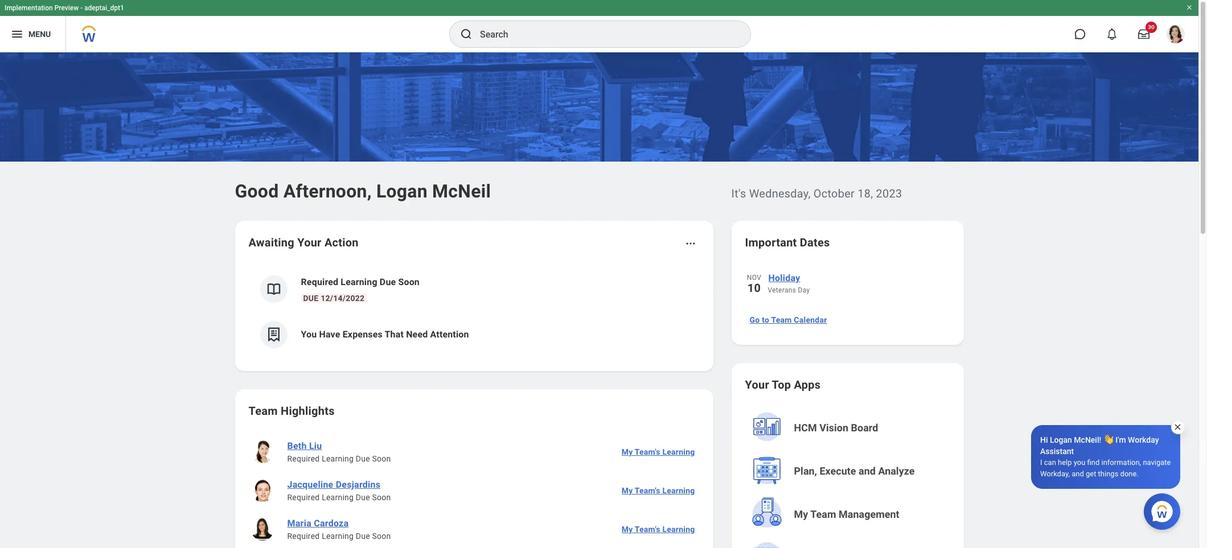 Task type: locate. For each thing, give the bounding box(es) containing it.
notifications large image
[[1106, 28, 1118, 40]]

0 horizontal spatial logan
[[376, 181, 428, 202]]

hi
[[1040, 436, 1048, 445]]

0 horizontal spatial your
[[297, 236, 322, 249]]

team right to
[[771, 315, 792, 325]]

1 vertical spatial team's
[[635, 486, 660, 495]]

my team's learning for desjardins
[[622, 486, 695, 495]]

liu
[[309, 441, 322, 452]]

required inside jacqueline desjardins required learning due soon
[[287, 493, 320, 502]]

0 horizontal spatial team
[[249, 404, 278, 418]]

2 vertical spatial my team's learning
[[622, 525, 695, 534]]

soon for desjardins
[[372, 493, 391, 502]]

due
[[380, 277, 396, 288], [303, 294, 319, 303], [356, 454, 370, 464], [356, 493, 370, 502], [356, 532, 370, 541]]

0 horizontal spatial and
[[859, 465, 876, 477]]

team left highlights
[[249, 404, 278, 418]]

plan, execute and analyze button
[[746, 451, 951, 492]]

required down beth liu "button"
[[287, 454, 320, 464]]

2 horizontal spatial team
[[810, 509, 836, 520]]

team's
[[635, 448, 660, 457], [635, 486, 660, 495], [635, 525, 660, 534]]

october
[[814, 187, 855, 200]]

it's wednesday, october 18, 2023
[[731, 187, 902, 200]]

maria
[[287, 518, 311, 529]]

hcm vision board
[[794, 422, 878, 434]]

that
[[385, 329, 404, 340]]

soon for cardoza
[[372, 532, 391, 541]]

beth
[[287, 441, 307, 452]]

0 vertical spatial your
[[297, 236, 322, 249]]

and inside button
[[859, 465, 876, 477]]

my team's learning button
[[617, 441, 700, 464], [617, 479, 700, 502], [617, 518, 700, 541]]

awaiting
[[249, 236, 294, 249]]

1 vertical spatial team
[[249, 404, 278, 418]]

2 my team's learning button from the top
[[617, 479, 700, 502]]

0 vertical spatial my team's learning
[[622, 448, 695, 457]]

attention
[[430, 329, 469, 340]]

logan
[[376, 181, 428, 202], [1050, 436, 1072, 445]]

1 horizontal spatial your
[[745, 378, 769, 392]]

your top apps
[[745, 378, 821, 392]]

0 vertical spatial logan
[[376, 181, 428, 202]]

soon
[[398, 277, 420, 288], [372, 454, 391, 464], [372, 493, 391, 502], [372, 532, 391, 541]]

1 vertical spatial your
[[745, 378, 769, 392]]

it's
[[731, 187, 746, 200]]

soon inside maria cardoza required learning due soon
[[372, 532, 391, 541]]

action
[[325, 236, 359, 249]]

team down execute
[[810, 509, 836, 520]]

18,
[[858, 187, 873, 200]]

and down you
[[1072, 470, 1084, 478]]

soon for liu
[[372, 454, 391, 464]]

1 horizontal spatial and
[[1072, 470, 1084, 478]]

search image
[[460, 27, 473, 41]]

important
[[745, 236, 797, 249]]

1 my team's learning button from the top
[[617, 441, 700, 464]]

due down jacqueline desjardins required learning due soon
[[356, 532, 370, 541]]

required for maria
[[287, 532, 320, 541]]

my
[[622, 448, 633, 457], [622, 486, 633, 495], [794, 509, 808, 520], [622, 525, 633, 534]]

3 my team's learning from the top
[[622, 525, 695, 534]]

0 vertical spatial team
[[771, 315, 792, 325]]

my team's learning button for liu
[[617, 441, 700, 464]]

implementation preview -   adeptai_dpt1
[[5, 4, 124, 12]]

your
[[297, 236, 322, 249], [745, 378, 769, 392]]

1 horizontal spatial team
[[771, 315, 792, 325]]

workday
[[1128, 436, 1159, 445]]

expenses
[[343, 329, 383, 340]]

execute
[[820, 465, 856, 477]]

required
[[301, 277, 338, 288], [287, 454, 320, 464], [287, 493, 320, 502], [287, 532, 320, 541]]

learning
[[341, 277, 377, 288], [663, 448, 695, 457], [322, 454, 354, 464], [663, 486, 695, 495], [322, 493, 354, 502], [663, 525, 695, 534], [322, 532, 354, 541]]

3 my team's learning button from the top
[[617, 518, 700, 541]]

go to team calendar button
[[745, 309, 832, 331]]

book open image
[[265, 281, 282, 298]]

good afternoon, logan mcneil main content
[[0, 52, 1199, 548]]

your left action
[[297, 236, 322, 249]]

menu banner
[[0, 0, 1199, 52]]

due down desjardins
[[356, 493, 370, 502]]

required inside maria cardoza required learning due soon
[[287, 532, 320, 541]]

2 team's from the top
[[635, 486, 660, 495]]

team's for liu
[[635, 448, 660, 457]]

board
[[851, 422, 878, 434]]

due left 12/14/2022
[[303, 294, 319, 303]]

my team management
[[794, 509, 900, 520]]

information,
[[1102, 458, 1141, 467]]

implementation
[[5, 4, 53, 12]]

calendar
[[794, 315, 827, 325]]

my for beth liu
[[622, 448, 633, 457]]

required inside beth liu required learning due soon
[[287, 454, 320, 464]]

close environment banner image
[[1186, 4, 1193, 11]]

justify image
[[10, 27, 24, 41]]

10
[[748, 281, 761, 295]]

1 vertical spatial my team's learning button
[[617, 479, 700, 502]]

2 vertical spatial my team's learning button
[[617, 518, 700, 541]]

required down maria
[[287, 532, 320, 541]]

jacqueline
[[287, 479, 333, 490]]

team's for cardoza
[[635, 525, 660, 534]]

1 horizontal spatial logan
[[1050, 436, 1072, 445]]

required up due 12/14/2022
[[301, 277, 338, 288]]

required inside awaiting your action list
[[301, 277, 338, 288]]

team
[[771, 315, 792, 325], [249, 404, 278, 418], [810, 509, 836, 520]]

and left analyze
[[859, 465, 876, 477]]

due inside jacqueline desjardins required learning due soon
[[356, 493, 370, 502]]

your left top
[[745, 378, 769, 392]]

my for maria cardoza
[[622, 525, 633, 534]]

required down jacqueline
[[287, 493, 320, 502]]

menu button
[[0, 16, 66, 52]]

day
[[798, 286, 810, 294]]

learning inside awaiting your action list
[[341, 277, 377, 288]]

my team's learning for cardoza
[[622, 525, 695, 534]]

due inside maria cardoza required learning due soon
[[356, 532, 370, 541]]

logan inside main content
[[376, 181, 428, 202]]

learning inside beth liu required learning due soon
[[322, 454, 354, 464]]

1 vertical spatial logan
[[1050, 436, 1072, 445]]

due inside beth liu required learning due soon
[[356, 454, 370, 464]]

my team's learning button for desjardins
[[617, 479, 700, 502]]

get
[[1086, 470, 1096, 478]]

can
[[1044, 458, 1056, 467]]

3 team's from the top
[[635, 525, 660, 534]]

2 my team's learning from the top
[[622, 486, 695, 495]]

2 vertical spatial team's
[[635, 525, 660, 534]]

soon inside beth liu required learning due soon
[[372, 454, 391, 464]]

you have expenses that need attention
[[301, 329, 469, 340]]

and
[[859, 465, 876, 477], [1072, 470, 1084, 478]]

0 vertical spatial team's
[[635, 448, 660, 457]]

holiday
[[768, 273, 800, 284]]

1 my team's learning from the top
[[622, 448, 695, 457]]

0 vertical spatial my team's learning button
[[617, 441, 700, 464]]

inbox large image
[[1138, 28, 1150, 40]]

team's for desjardins
[[635, 486, 660, 495]]

my inside my team management button
[[794, 509, 808, 520]]

1 team's from the top
[[635, 448, 660, 457]]

due up desjardins
[[356, 454, 370, 464]]

important dates
[[745, 236, 830, 249]]

soon inside jacqueline desjardins required learning due soon
[[372, 493, 391, 502]]

maria cardoza required learning due soon
[[287, 518, 391, 541]]

due 12/14/2022
[[303, 294, 365, 303]]

preview
[[54, 4, 79, 12]]

my team's learning for liu
[[622, 448, 695, 457]]

1 vertical spatial my team's learning
[[622, 486, 695, 495]]

good
[[235, 181, 279, 202]]

menu
[[28, 29, 51, 39]]

mcneil
[[432, 181, 491, 202]]



Task type: describe. For each thing, give the bounding box(es) containing it.
holiday button
[[768, 271, 950, 286]]

30 button
[[1132, 22, 1157, 47]]

dashboard expenses image
[[265, 326, 282, 343]]

assistant
[[1040, 447, 1074, 456]]

awaiting your action
[[249, 236, 359, 249]]

adeptai_dpt1
[[84, 4, 124, 12]]

you
[[1074, 458, 1086, 467]]

hi logan mcneil! 👋 i'm workday assistant i can help you find information, navigate workday, and get things done.
[[1040, 436, 1171, 478]]

beth liu button
[[283, 440, 327, 453]]

plan, execute and analyze
[[794, 465, 915, 477]]

you have expenses that need attention button
[[249, 312, 700, 358]]

analyze
[[878, 465, 915, 477]]

beth liu required learning due soon
[[287, 441, 391, 464]]

👋
[[1103, 436, 1114, 445]]

afternoon,
[[283, 181, 372, 202]]

due for beth liu
[[356, 454, 370, 464]]

desjardins
[[336, 479, 381, 490]]

12/14/2022
[[321, 294, 365, 303]]

holiday veterans day
[[768, 273, 810, 294]]

x image
[[1174, 423, 1182, 432]]

required learning due soon
[[301, 277, 420, 288]]

need
[[406, 329, 428, 340]]

top
[[772, 378, 791, 392]]

jacqueline desjardins required learning due soon
[[287, 479, 391, 502]]

my for jacqueline desjardins
[[622, 486, 633, 495]]

plan,
[[794, 465, 817, 477]]

logan inside hi logan mcneil! 👋 i'm workday assistant i can help you find information, navigate workday, and get things done.
[[1050, 436, 1072, 445]]

apps
[[794, 378, 821, 392]]

help
[[1058, 458, 1072, 467]]

my team management button
[[746, 494, 951, 535]]

profile logan mcneil image
[[1167, 25, 1185, 46]]

my team's learning button for cardoza
[[617, 518, 700, 541]]

-
[[80, 4, 83, 12]]

i'm
[[1116, 436, 1126, 445]]

learning inside jacqueline desjardins required learning due soon
[[322, 493, 354, 502]]

required for jacqueline
[[287, 493, 320, 502]]

and inside hi logan mcneil! 👋 i'm workday assistant i can help you find information, navigate workday, and get things done.
[[1072, 470, 1084, 478]]

required for beth
[[287, 454, 320, 464]]

hcm
[[794, 422, 817, 434]]

you
[[301, 329, 317, 340]]

learning inside maria cardoza required learning due soon
[[322, 532, 354, 541]]

go to team calendar
[[750, 315, 827, 325]]

wednesday,
[[749, 187, 811, 200]]

maria cardoza button
[[283, 517, 353, 531]]

related actions image
[[685, 238, 696, 249]]

due up you have expenses that need attention
[[380, 277, 396, 288]]

nov
[[747, 274, 761, 282]]

Search Workday  search field
[[480, 22, 727, 47]]

hcm vision board button
[[746, 408, 951, 449]]

2 vertical spatial team
[[810, 509, 836, 520]]

nov 10
[[747, 274, 761, 295]]

i
[[1040, 458, 1042, 467]]

jacqueline desjardins button
[[283, 478, 385, 492]]

done.
[[1120, 470, 1139, 478]]

soon inside awaiting your action list
[[398, 277, 420, 288]]

due for jacqueline desjardins
[[356, 493, 370, 502]]

highlights
[[281, 404, 335, 418]]

cardoza
[[314, 518, 349, 529]]

things
[[1098, 470, 1119, 478]]

team highlights
[[249, 404, 335, 418]]

have
[[319, 329, 340, 340]]

to
[[762, 315, 769, 325]]

management
[[839, 509, 900, 520]]

go
[[750, 315, 760, 325]]

30
[[1148, 24, 1155, 30]]

awaiting your action list
[[249, 267, 700, 358]]

good afternoon, logan mcneil
[[235, 181, 491, 202]]

vision
[[820, 422, 849, 434]]

2023
[[876, 187, 902, 200]]

find
[[1087, 458, 1100, 467]]

mcneil!
[[1074, 436, 1101, 445]]

due for maria cardoza
[[356, 532, 370, 541]]

veterans
[[768, 286, 796, 294]]

workday,
[[1040, 470, 1070, 478]]

dates
[[800, 236, 830, 249]]

navigate
[[1143, 458, 1171, 467]]

team highlights list
[[249, 433, 700, 548]]



Task type: vqa. For each thing, say whether or not it's contained in the screenshot.
"Navigation Pane" region
no



